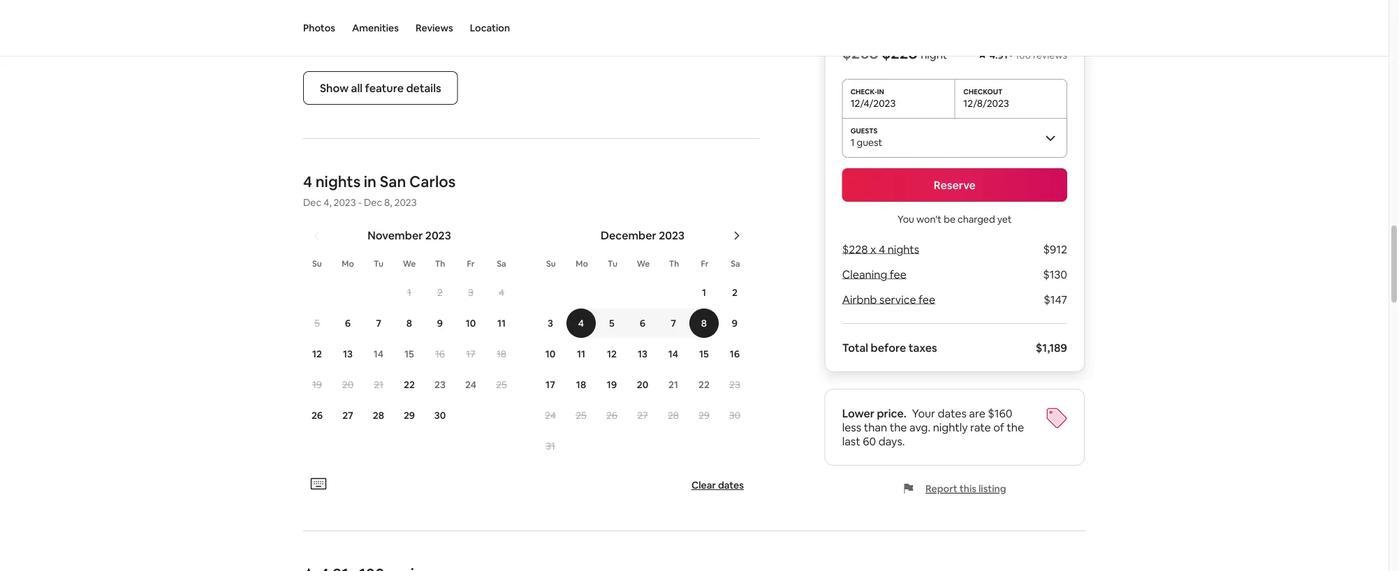Task type: vqa. For each thing, say whether or not it's contained in the screenshot.


Task type: describe. For each thing, give the bounding box(es) containing it.
photos button
[[303, 0, 335, 56]]

0 vertical spatial 3
[[468, 287, 474, 300]]

1 button for december 2023
[[689, 279, 720, 308]]

0 vertical spatial 10 button
[[456, 309, 486, 339]]

1 horizontal spatial 3
[[548, 318, 553, 330]]

12 for first "12" button
[[312, 349, 322, 361]]

2 dec from the left
[[364, 197, 382, 209]]

2 9 button from the left
[[720, 309, 750, 339]]

location
[[470, 22, 510, 34]]

2 5 from the left
[[609, 318, 615, 330]]

1 22 button from the left
[[394, 371, 425, 400]]

2 21 button from the left
[[658, 371, 689, 400]]

1 horizontal spatial 10 button
[[535, 340, 566, 369]]

report this listing
[[926, 483, 1007, 496]]

dates for clear
[[718, 480, 744, 492]]

17 for the left 17 button
[[466, 349, 476, 361]]

reserve button
[[842, 169, 1068, 202]]

1 vertical spatial fee
[[919, 293, 936, 307]]

1 9 button from the left
[[425, 309, 456, 339]]

1 15 button from the left
[[394, 340, 425, 369]]

2023 right december
[[659, 229, 685, 243]]

amenities
[[352, 22, 399, 34]]

entrance
[[338, 25, 385, 40]]

1 5 from the left
[[315, 318, 320, 330]]

1 for november 2023
[[407, 287, 412, 300]]

cleaning fee button
[[842, 267, 907, 282]]

2 27 from the left
[[638, 410, 648, 423]]

1 button for november 2023
[[394, 279, 425, 308]]

all
[[351, 81, 363, 96]]

2 16 button from the left
[[720, 340, 750, 369]]

guest
[[303, 25, 335, 40]]

1 27 button from the left
[[333, 402, 363, 431]]

last
[[842, 434, 861, 449]]

1 13 from the left
[[343, 349, 353, 361]]

$228 x 4 nights
[[842, 242, 920, 257]]

1 horizontal spatial 17 button
[[535, 371, 566, 400]]

2023 right 8, in the left of the page
[[395, 197, 417, 209]]

2 28 button from the left
[[658, 402, 689, 431]]

1 tu from the left
[[374, 259, 384, 270]]

reviews
[[1034, 49, 1068, 61]]

-
[[358, 197, 362, 209]]

1 mo from the left
[[342, 259, 354, 270]]

you
[[898, 213, 915, 226]]

guest entrance and parking button
[[303, 0, 526, 55]]

days.
[[879, 434, 905, 449]]

14 for first 14 button from right
[[669, 349, 679, 361]]

1 su from the left
[[312, 259, 322, 270]]

2 for december 2023
[[732, 287, 738, 300]]

2 30 button from the left
[[720, 402, 750, 431]]

0 horizontal spatial 24 button
[[456, 371, 486, 400]]

2 16 from the left
[[730, 349, 740, 361]]

1 vertical spatial 11
[[577, 349, 586, 361]]

2023 right november at the top left of page
[[425, 229, 451, 243]]

show all feature details
[[320, 81, 441, 96]]

1 6 from the left
[[345, 318, 351, 330]]

of
[[994, 420, 1005, 435]]

this
[[960, 483, 977, 496]]

23 for second 23 button from right
[[435, 379, 446, 392]]

12/4/2023
[[851, 97, 896, 110]]

$130
[[1043, 267, 1068, 282]]

1 30 from the left
[[434, 410, 446, 423]]

1 horizontal spatial 3 button
[[535, 309, 566, 339]]

1 7 button from the left
[[363, 309, 394, 339]]

2 th from the left
[[669, 259, 679, 270]]

2 tu from the left
[[608, 259, 618, 270]]

2 we from the left
[[637, 259, 650, 270]]

carlos
[[409, 172, 456, 192]]

service
[[880, 293, 916, 307]]

7 for 1st 7 button from the right
[[671, 318, 676, 330]]

31 button
[[535, 432, 566, 462]]

1 6 button from the left
[[333, 309, 363, 339]]

0 horizontal spatial 25
[[496, 379, 507, 392]]

2 28 from the left
[[668, 410, 679, 423]]

1 inside popup button
[[851, 136, 855, 149]]

1 16 button from the left
[[425, 340, 456, 369]]

cleaning
[[842, 267, 888, 282]]

1 horizontal spatial 18 button
[[566, 371, 597, 400]]

1 horizontal spatial 25 button
[[566, 402, 597, 431]]

be
[[944, 213, 956, 226]]

1 we from the left
[[403, 259, 416, 270]]

december
[[601, 229, 657, 243]]

report
[[926, 483, 958, 496]]

22 for 2nd 22 button from left
[[699, 379, 710, 392]]

reviews button
[[416, 0, 453, 56]]

2 27 button from the left
[[628, 402, 658, 431]]

9 for second 9 "button" from left
[[732, 318, 738, 330]]

8,
[[384, 197, 392, 209]]

0 horizontal spatial 18
[[497, 349, 507, 361]]

1 16 from the left
[[435, 349, 445, 361]]

than
[[864, 420, 888, 435]]

in
[[364, 172, 377, 192]]

26 for 2nd 26 "button" from the right
[[312, 410, 323, 423]]

2 26 button from the left
[[597, 402, 628, 431]]

0 horizontal spatial $228
[[842, 242, 868, 257]]

8 for second 8 button from right
[[407, 318, 412, 330]]

1 sa from the left
[[497, 259, 506, 270]]

100
[[1016, 49, 1031, 61]]

yet
[[998, 213, 1012, 226]]

total before taxes
[[842, 341, 938, 355]]

1 horizontal spatial 10
[[546, 349, 556, 361]]

calendar application
[[287, 214, 1229, 474]]

reviews
[[416, 22, 453, 34]]

1 th from the left
[[435, 259, 445, 270]]

1 vertical spatial 25
[[576, 410, 587, 423]]

2 sa from the left
[[731, 259, 741, 270]]

parking
[[410, 25, 450, 40]]

$268 $228 night
[[842, 43, 948, 63]]

are
[[969, 407, 986, 421]]

clear
[[692, 480, 716, 492]]

won't
[[917, 213, 942, 226]]

details
[[406, 81, 441, 96]]

2 7 button from the left
[[658, 309, 689, 339]]

2 button for december 2023
[[720, 279, 750, 308]]

22 for 2nd 22 button from right
[[404, 379, 415, 392]]

4,
[[324, 197, 332, 209]]

2 6 button from the left
[[628, 309, 658, 339]]

2 19 button from the left
[[597, 371, 628, 400]]

2 for november 2023
[[437, 287, 443, 300]]

less
[[842, 420, 862, 435]]

1 13 button from the left
[[333, 340, 363, 369]]

19 for second 19 button from the right
[[312, 379, 322, 392]]

$912
[[1044, 242, 1068, 257]]

show
[[320, 81, 349, 96]]

60
[[863, 434, 876, 449]]

4 nights in san carlos dec 4, 2023 - dec 8, 2023
[[303, 172, 456, 209]]

1 vertical spatial nights
[[888, 242, 920, 257]]

airbnb service fee
[[842, 293, 936, 307]]

november 2023
[[368, 229, 451, 243]]

$1,189
[[1036, 341, 1068, 355]]

san
[[380, 172, 406, 192]]

1 21 button from the left
[[363, 371, 394, 400]]

guest entrance and parking
[[303, 25, 450, 40]]

cleaning fee
[[842, 267, 907, 282]]

x
[[871, 242, 877, 257]]

1 20 button from the left
[[333, 371, 363, 400]]

avg.
[[910, 420, 931, 435]]

0 horizontal spatial 11 button
[[486, 309, 517, 339]]

november
[[368, 229, 423, 243]]

0 horizontal spatial 17 button
[[456, 340, 486, 369]]



Task type: locate. For each thing, give the bounding box(es) containing it.
0 horizontal spatial 13
[[343, 349, 353, 361]]

1 horizontal spatial 5 button
[[597, 309, 628, 339]]

1 horizontal spatial 28
[[668, 410, 679, 423]]

9 for 1st 9 "button"
[[437, 318, 443, 330]]

2 12 from the left
[[607, 349, 617, 361]]

2 22 button from the left
[[689, 371, 720, 400]]

nights down you
[[888, 242, 920, 257]]

2 29 from the left
[[699, 410, 710, 423]]

0 horizontal spatial 24
[[465, 379, 477, 392]]

12/8/2023
[[964, 97, 1010, 110]]

0 horizontal spatial sa
[[497, 259, 506, 270]]

1 horizontal spatial 2
[[732, 287, 738, 300]]

19 for 2nd 19 button from left
[[607, 379, 617, 392]]

2 8 from the left
[[701, 318, 707, 330]]

we
[[403, 259, 416, 270], [637, 259, 650, 270]]

1 26 button from the left
[[302, 402, 333, 431]]

1 horizontal spatial 24
[[545, 410, 556, 423]]

0 vertical spatial 11 button
[[486, 309, 517, 339]]

2 6 from the left
[[640, 318, 646, 330]]

18
[[497, 349, 507, 361], [576, 379, 586, 392]]

your dates are $160 less than the avg. nightly rate of the last 60 days.
[[842, 407, 1024, 449]]

1 horizontal spatial th
[[669, 259, 679, 270]]

1 horizontal spatial 8
[[701, 318, 707, 330]]

1 20 from the left
[[342, 379, 354, 392]]

18 button
[[486, 340, 517, 369], [566, 371, 597, 400]]

1 vertical spatial $228
[[842, 242, 868, 257]]

2 19 from the left
[[607, 379, 617, 392]]

1 horizontal spatial 26
[[607, 410, 618, 423]]

2 14 from the left
[[669, 349, 679, 361]]

you won't be charged yet
[[898, 213, 1012, 226]]

nightly
[[933, 420, 968, 435]]

1 1 button from the left
[[394, 279, 425, 308]]

1 horizontal spatial 21
[[669, 379, 679, 392]]

19
[[312, 379, 322, 392], [607, 379, 617, 392]]

2 button
[[425, 279, 456, 308], [720, 279, 750, 308]]

1
[[851, 136, 855, 149], [407, 287, 412, 300], [702, 287, 706, 300]]

1 2 from the left
[[437, 287, 443, 300]]

nights up '4,'
[[316, 172, 361, 192]]

1 horizontal spatial mo
[[576, 259, 588, 270]]

0 horizontal spatial 8 button
[[394, 309, 425, 339]]

photos
[[303, 22, 335, 34]]

4.91
[[990, 49, 1008, 61]]

0 horizontal spatial 1 button
[[394, 279, 425, 308]]

0 horizontal spatial mo
[[342, 259, 354, 270]]

2 2 from the left
[[732, 287, 738, 300]]

reserve
[[934, 178, 976, 192]]

nights
[[316, 172, 361, 192], [888, 242, 920, 257]]

2 20 button from the left
[[628, 371, 658, 400]]

1 12 from the left
[[312, 349, 322, 361]]

taxes
[[909, 341, 938, 355]]

0 horizontal spatial 15
[[405, 349, 414, 361]]

guest
[[857, 136, 883, 149]]

0 vertical spatial 25 button
[[486, 371, 517, 400]]

21 for second '21' button from left
[[669, 379, 679, 392]]

2023
[[334, 197, 356, 209], [395, 197, 417, 209], [425, 229, 451, 243], [659, 229, 685, 243]]

·
[[1010, 49, 1013, 61]]

1 horizontal spatial 2 button
[[720, 279, 750, 308]]

20
[[342, 379, 354, 392], [637, 379, 649, 392]]

1 horizontal spatial 9
[[732, 318, 738, 330]]

17 for rightmost 17 button
[[546, 379, 555, 392]]

8
[[407, 318, 412, 330], [701, 318, 707, 330]]

29 for 2nd '29' button from right
[[404, 410, 415, 423]]

dec right - in the top left of the page
[[364, 197, 382, 209]]

10 button
[[456, 309, 486, 339], [535, 340, 566, 369]]

1 26 from the left
[[312, 410, 323, 423]]

25 button
[[486, 371, 517, 400], [566, 402, 597, 431]]

price.
[[877, 407, 907, 421]]

2 su from the left
[[547, 259, 556, 270]]

8 for 1st 8 button from right
[[701, 318, 707, 330]]

0 horizontal spatial we
[[403, 259, 416, 270]]

7 for second 7 button from the right
[[376, 318, 381, 330]]

1 horizontal spatial we
[[637, 259, 650, 270]]

0 horizontal spatial 6 button
[[333, 309, 363, 339]]

1 23 button from the left
[[425, 371, 456, 400]]

0 horizontal spatial dec
[[303, 197, 322, 209]]

2 23 button from the left
[[720, 371, 750, 400]]

fr
[[467, 259, 475, 270], [701, 259, 709, 270]]

0 horizontal spatial th
[[435, 259, 445, 270]]

0 horizontal spatial 21
[[374, 379, 384, 392]]

0 horizontal spatial 30
[[434, 410, 446, 423]]

0 horizontal spatial 18 button
[[486, 340, 517, 369]]

2 7 from the left
[[671, 318, 676, 330]]

1 button
[[394, 279, 425, 308], [689, 279, 720, 308]]

31
[[546, 441, 555, 453]]

$160
[[988, 407, 1013, 421]]

1 horizontal spatial 27
[[638, 410, 648, 423]]

0 horizontal spatial 29
[[404, 410, 415, 423]]

1 29 from the left
[[404, 410, 415, 423]]

0 vertical spatial dates
[[938, 407, 967, 421]]

1 fr from the left
[[467, 259, 475, 270]]

1 27 from the left
[[343, 410, 353, 423]]

and
[[387, 25, 407, 40]]

2 5 button from the left
[[597, 309, 628, 339]]

your
[[913, 407, 936, 421]]

$228 left night
[[882, 43, 918, 63]]

6
[[345, 318, 351, 330], [640, 318, 646, 330]]

0 horizontal spatial 11
[[498, 318, 506, 330]]

0 horizontal spatial 7 button
[[363, 309, 394, 339]]

dates right clear
[[718, 480, 744, 492]]

22 button
[[394, 371, 425, 400], [689, 371, 720, 400]]

1 guest button
[[842, 118, 1068, 157]]

1 horizontal spatial 27 button
[[628, 402, 658, 431]]

dates inside your dates are $160 less than the avg. nightly rate of the last 60 days.
[[938, 407, 967, 421]]

0 vertical spatial 10
[[466, 318, 476, 330]]

1 horizontal spatial 7 button
[[658, 309, 689, 339]]

30 button
[[425, 402, 456, 431], [720, 402, 750, 431]]

1 29 button from the left
[[394, 402, 425, 431]]

1 horizontal spatial 15 button
[[689, 340, 720, 369]]

24
[[465, 379, 477, 392], [545, 410, 556, 423]]

1 horizontal spatial 19
[[607, 379, 617, 392]]

0 horizontal spatial 12 button
[[302, 340, 333, 369]]

fee right service
[[919, 293, 936, 307]]

1 15 from the left
[[405, 349, 414, 361]]

2 30 from the left
[[729, 410, 741, 423]]

1 vertical spatial 24 button
[[535, 402, 566, 431]]

1 vertical spatial 18
[[576, 379, 586, 392]]

airbnb service fee button
[[842, 293, 936, 307]]

1 28 button from the left
[[363, 402, 394, 431]]

1 horizontal spatial sa
[[731, 259, 741, 270]]

0 horizontal spatial fr
[[467, 259, 475, 270]]

25
[[496, 379, 507, 392], [576, 410, 587, 423]]

0 horizontal spatial the
[[890, 420, 907, 435]]

0 horizontal spatial 8
[[407, 318, 412, 330]]

report this listing button
[[904, 483, 1007, 496]]

7 button
[[363, 309, 394, 339], [658, 309, 689, 339]]

1 7 from the left
[[376, 318, 381, 330]]

1 horizontal spatial 18
[[576, 379, 586, 392]]

2023 left - in the top left of the page
[[334, 197, 356, 209]]

feature
[[365, 81, 404, 96]]

1 horizontal spatial 7
[[671, 318, 676, 330]]

1 guest
[[851, 136, 883, 149]]

2 fr from the left
[[701, 259, 709, 270]]

dates for your
[[938, 407, 967, 421]]

0 horizontal spatial 21 button
[[363, 371, 394, 400]]

0 horizontal spatial 23
[[435, 379, 446, 392]]

2 15 from the left
[[700, 349, 709, 361]]

rate
[[971, 420, 991, 435]]

1 2 button from the left
[[425, 279, 456, 308]]

1 horizontal spatial 30
[[729, 410, 741, 423]]

2 13 button from the left
[[628, 340, 658, 369]]

night
[[921, 47, 948, 62]]

0 vertical spatial $228
[[882, 43, 918, 63]]

2 button for november 2023
[[425, 279, 456, 308]]

29
[[404, 410, 415, 423], [699, 410, 710, 423]]

0 vertical spatial 18 button
[[486, 340, 517, 369]]

0 vertical spatial 25
[[496, 379, 507, 392]]

16 button
[[425, 340, 456, 369], [720, 340, 750, 369]]

1 horizontal spatial 23 button
[[720, 371, 750, 400]]

16
[[435, 349, 445, 361], [730, 349, 740, 361]]

amenities button
[[352, 0, 399, 56]]

9
[[437, 318, 443, 330], [732, 318, 738, 330]]

14 for first 14 button
[[374, 349, 384, 361]]

2 23 from the left
[[730, 379, 741, 392]]

15 for 2nd 15 button from left
[[700, 349, 709, 361]]

0 vertical spatial 17
[[466, 349, 476, 361]]

0 horizontal spatial fee
[[890, 267, 907, 282]]

2 2 button from the left
[[720, 279, 750, 308]]

2 mo from the left
[[576, 259, 588, 270]]

$147
[[1044, 293, 1068, 307]]

sa
[[497, 259, 506, 270], [731, 259, 741, 270]]

10
[[466, 318, 476, 330], [546, 349, 556, 361]]

1 28 from the left
[[373, 410, 384, 423]]

4 inside 4 nights in san carlos dec 4, 2023 - dec 8, 2023
[[303, 172, 312, 192]]

1 vertical spatial 10 button
[[535, 340, 566, 369]]

charged
[[958, 213, 996, 226]]

th down december 2023
[[669, 259, 679, 270]]

1 horizontal spatial 9 button
[[720, 309, 750, 339]]

1 the from the left
[[890, 420, 907, 435]]

2 15 button from the left
[[689, 340, 720, 369]]

the left avg.
[[890, 420, 907, 435]]

show all feature details button
[[303, 72, 458, 105]]

4 button
[[486, 279, 517, 308], [566, 309, 597, 339]]

1 14 from the left
[[374, 349, 384, 361]]

2 14 button from the left
[[658, 340, 689, 369]]

1 8 from the left
[[407, 318, 412, 330]]

2 20 from the left
[[637, 379, 649, 392]]

0 horizontal spatial 20
[[342, 379, 354, 392]]

0 vertical spatial 11
[[498, 318, 506, 330]]

1 horizontal spatial 20
[[637, 379, 649, 392]]

1 horizontal spatial 15
[[700, 349, 709, 361]]

0 horizontal spatial 12
[[312, 349, 322, 361]]

dec left '4,'
[[303, 197, 322, 209]]

1 horizontal spatial tu
[[608, 259, 618, 270]]

2 12 button from the left
[[597, 340, 628, 369]]

1 19 from the left
[[312, 379, 322, 392]]

0 horizontal spatial dates
[[718, 480, 744, 492]]

1 for december 2023
[[702, 287, 706, 300]]

3
[[468, 287, 474, 300], [548, 318, 553, 330]]

1 horizontal spatial 13
[[638, 349, 648, 361]]

december 2023
[[601, 229, 685, 243]]

1 horizontal spatial 29
[[699, 410, 710, 423]]

1 horizontal spatial 14
[[669, 349, 679, 361]]

2 22 from the left
[[699, 379, 710, 392]]

7
[[376, 318, 381, 330], [671, 318, 676, 330]]

1 30 button from the left
[[425, 402, 456, 431]]

we down december 2023
[[637, 259, 650, 270]]

nights inside 4 nights in san carlos dec 4, 2023 - dec 8, 2023
[[316, 172, 361, 192]]

clear dates button
[[686, 474, 750, 498]]

0 horizontal spatial tu
[[374, 259, 384, 270]]

dates inside 'button'
[[718, 480, 744, 492]]

dates
[[938, 407, 967, 421], [718, 480, 744, 492]]

0 horizontal spatial 4 button
[[486, 279, 517, 308]]

lower
[[842, 407, 875, 421]]

tu down november at the top left of page
[[374, 259, 384, 270]]

1 vertical spatial dates
[[718, 480, 744, 492]]

2 21 from the left
[[669, 379, 679, 392]]

1 23 from the left
[[435, 379, 446, 392]]

2
[[437, 287, 443, 300], [732, 287, 738, 300]]

0 horizontal spatial 13 button
[[333, 340, 363, 369]]

fee up service
[[890, 267, 907, 282]]

$228 x 4 nights button
[[842, 242, 920, 257]]

1 horizontal spatial 24 button
[[535, 402, 566, 431]]

1 horizontal spatial 11
[[577, 349, 586, 361]]

dates left are
[[938, 407, 967, 421]]

total
[[842, 341, 869, 355]]

lower price.
[[842, 407, 907, 421]]

clear dates
[[692, 480, 744, 492]]

0 horizontal spatial 30 button
[[425, 402, 456, 431]]

$228 left x
[[842, 242, 868, 257]]

0 horizontal spatial 19 button
[[302, 371, 333, 400]]

21 for first '21' button from the left
[[374, 379, 384, 392]]

2 1 button from the left
[[689, 279, 720, 308]]

0 horizontal spatial 10
[[466, 318, 476, 330]]

airbnb
[[842, 293, 877, 307]]

0 horizontal spatial 27
[[343, 410, 353, 423]]

1 dec from the left
[[303, 197, 322, 209]]

th down november 2023
[[435, 259, 445, 270]]

1 19 button from the left
[[302, 371, 333, 400]]

1 22 from the left
[[404, 379, 415, 392]]

26 for 1st 26 "button" from the right
[[607, 410, 618, 423]]

12
[[312, 349, 322, 361], [607, 349, 617, 361]]

1 horizontal spatial 17
[[546, 379, 555, 392]]

1 14 button from the left
[[363, 340, 394, 369]]

1 horizontal spatial 16 button
[[720, 340, 750, 369]]

$268
[[842, 43, 879, 63]]

accessibility features region
[[298, 0, 765, 105]]

1 horizontal spatial 4 button
[[566, 309, 597, 339]]

0 horizontal spatial 16
[[435, 349, 445, 361]]

1 horizontal spatial 30 button
[[720, 402, 750, 431]]

14 button
[[363, 340, 394, 369], [658, 340, 689, 369]]

15 for first 15 button from left
[[405, 349, 414, 361]]

1 horizontal spatial fee
[[919, 293, 936, 307]]

2 8 button from the left
[[689, 309, 720, 339]]

0 vertical spatial nights
[[316, 172, 361, 192]]

29 for 1st '29' button from the right
[[699, 410, 710, 423]]

1 8 button from the left
[[394, 309, 425, 339]]

27 button
[[333, 402, 363, 431], [628, 402, 658, 431]]

2 the from the left
[[1007, 420, 1024, 435]]

2 13 from the left
[[638, 349, 648, 361]]

before
[[871, 341, 907, 355]]

we down november 2023
[[403, 259, 416, 270]]

0 horizontal spatial 3 button
[[456, 279, 486, 308]]

0 horizontal spatial 25 button
[[486, 371, 517, 400]]

1 5 button from the left
[[302, 309, 333, 339]]

1 vertical spatial 24
[[545, 410, 556, 423]]

23 for second 23 button from left
[[730, 379, 741, 392]]

1 horizontal spatial 22
[[699, 379, 710, 392]]

1 12 button from the left
[[302, 340, 333, 369]]

the right of
[[1007, 420, 1024, 435]]

12 for 2nd "12" button from the left
[[607, 349, 617, 361]]

1 vertical spatial 11 button
[[566, 340, 597, 369]]

location button
[[470, 0, 510, 56]]

1 9 from the left
[[437, 318, 443, 330]]

tu down december
[[608, 259, 618, 270]]

1 horizontal spatial 1
[[702, 287, 706, 300]]

2 26 from the left
[[607, 410, 618, 423]]

1 horizontal spatial 6 button
[[628, 309, 658, 339]]

mo
[[342, 259, 354, 270], [576, 259, 588, 270]]

2 29 button from the left
[[689, 402, 720, 431]]

listing
[[979, 483, 1007, 496]]

4.91 · 100 reviews
[[990, 49, 1068, 61]]

th
[[435, 259, 445, 270], [669, 259, 679, 270]]



